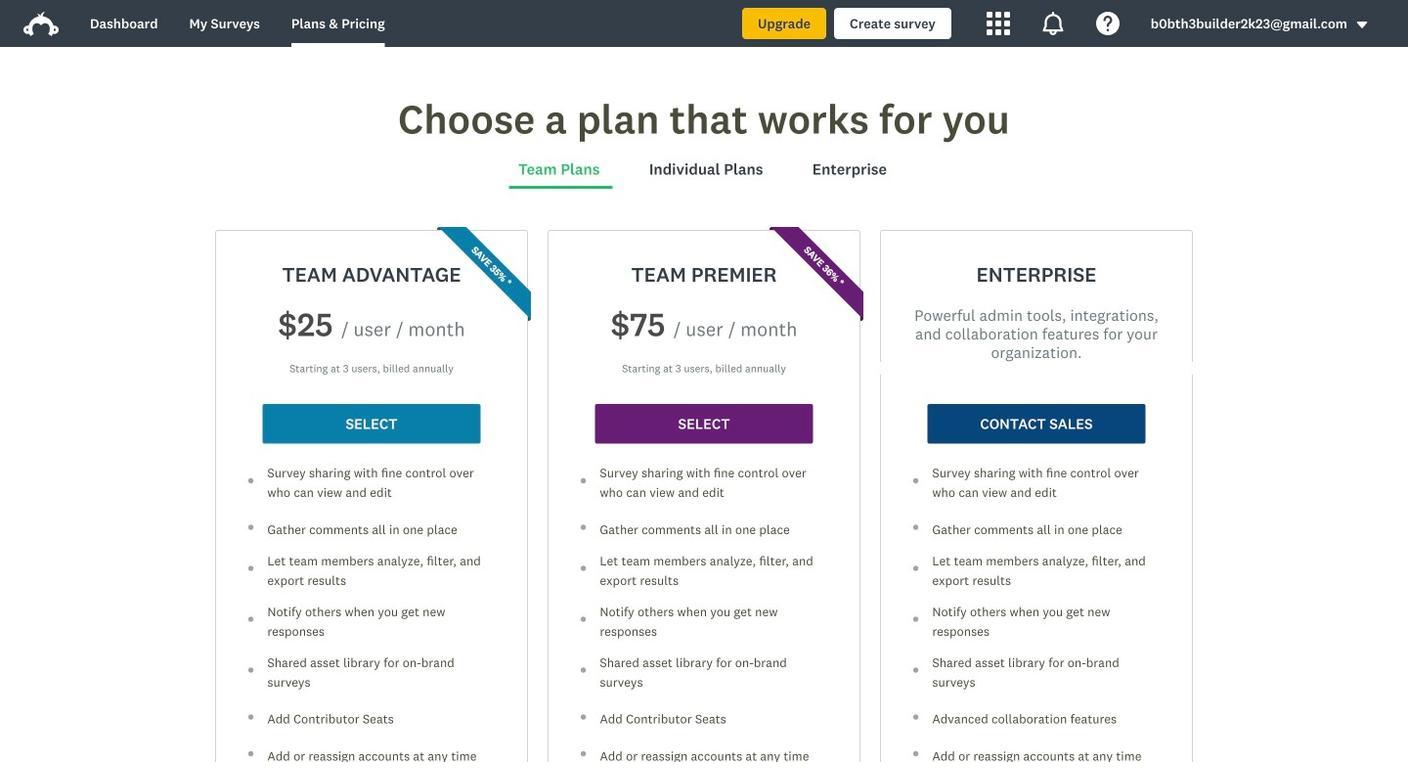 Task type: locate. For each thing, give the bounding box(es) containing it.
1 horizontal spatial products icon image
[[1042, 12, 1065, 35]]

surveymonkey logo image
[[23, 12, 59, 36]]

products icon image
[[987, 12, 1011, 35], [1042, 12, 1065, 35]]

help icon image
[[1097, 12, 1120, 35]]

0 horizontal spatial products icon image
[[987, 12, 1011, 35]]



Task type: vqa. For each thing, say whether or not it's contained in the screenshot.
Alumni Contact Information Form image
no



Task type: describe. For each thing, give the bounding box(es) containing it.
dropdown arrow image
[[1356, 18, 1370, 32]]

2 products icon image from the left
[[1042, 12, 1065, 35]]

1 products icon image from the left
[[987, 12, 1011, 35]]



